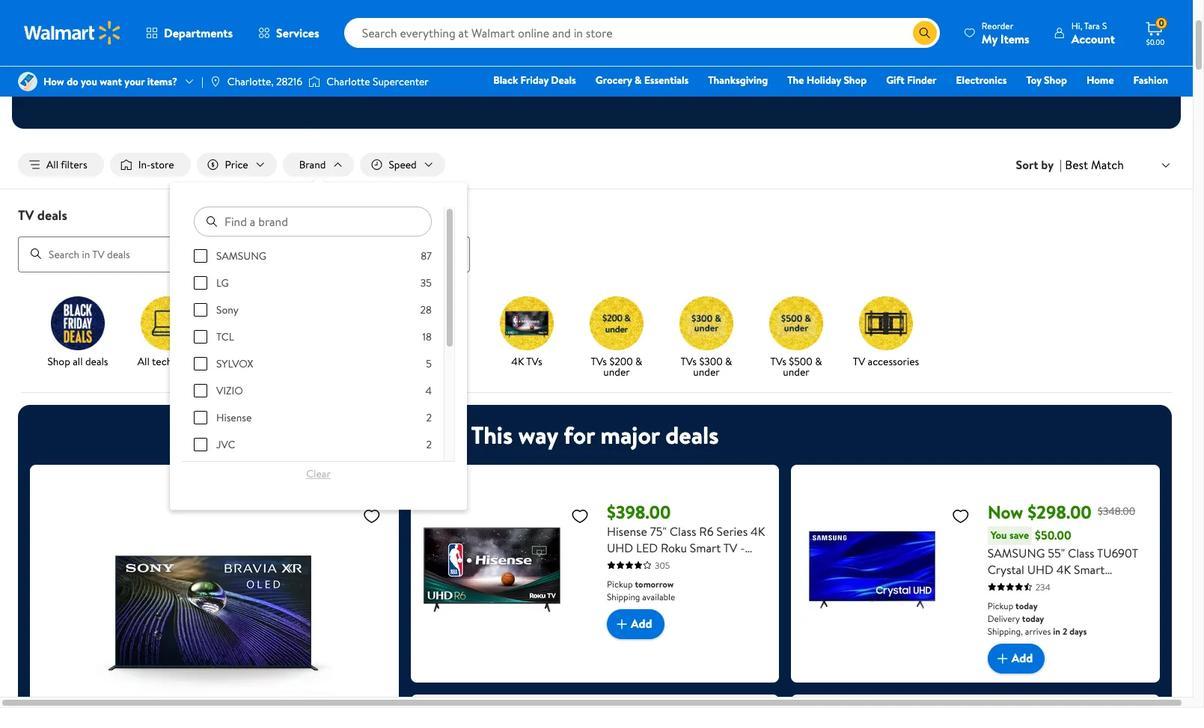 Task type: locate. For each thing, give the bounding box(es) containing it.
smart down the 18
[[414, 354, 442, 369]]

walmart black friday deals for days image
[[459, 0, 734, 26]]

smart inside you save $50.00 samsung 55" class tu690t crystal uhd 4k smart television - un55tu690tfxza (new)
[[1074, 561, 1105, 578]]

- for you
[[1041, 578, 1045, 594]]

1 vertical spatial uhd
[[1028, 561, 1054, 578]]

sylvox
[[216, 356, 254, 371]]

all inside button
[[46, 157, 58, 172]]

registry link
[[989, 93, 1041, 109]]

top
[[555, 44, 583, 70]]

don't
[[632, 44, 676, 70]]

tvs right 5
[[444, 354, 460, 369]]

add button inside $398.00 group
[[607, 609, 664, 639]]

(new) inside the $398.00 hisense 75" class r6 series 4k uhd led roku smart tv - 75r6030k (new)
[[665, 556, 696, 572]]

pick up today link
[[219, 296, 296, 369]]

uhd inside you save $50.00 samsung 55" class tu690t crystal uhd 4k smart television - un55tu690tfxza (new)
[[1028, 561, 1054, 578]]

1 horizontal spatial add
[[1012, 650, 1033, 667]]

deals right all
[[85, 354, 108, 369]]

tv inside search box
[[18, 206, 34, 225]]

0 horizontal spatial |
[[201, 74, 203, 89]]

None checkbox
[[194, 249, 207, 263], [194, 303, 207, 317], [194, 330, 207, 344], [194, 411, 207, 424], [194, 249, 207, 263], [194, 303, 207, 317], [194, 330, 207, 344], [194, 411, 207, 424]]

add down arrives at bottom
[[1012, 650, 1033, 667]]

1 horizontal spatial add button
[[988, 643, 1045, 673]]

add to cart image
[[613, 615, 631, 633]]

tv mounts image
[[859, 296, 913, 350]]

class right 55"
[[1068, 545, 1095, 561]]

price
[[225, 157, 248, 172]]

2 horizontal spatial under
[[783, 364, 810, 379]]

| inside sort and filter section element
[[1060, 156, 1062, 173]]

holiday
[[807, 73, 841, 88]]

charlotte, 28216
[[227, 74, 303, 89]]

1 vertical spatial available
[[642, 590, 675, 603]]

pickup down television
[[988, 599, 1014, 612]]

smart inside "link"
[[414, 354, 442, 369]]

smart right 55"
[[1074, 561, 1105, 578]]

1 horizontal spatial pickup
[[988, 599, 1014, 612]]

uhd up the "234" on the right bottom
[[1028, 561, 1054, 578]]

best
[[1065, 156, 1088, 173]]

1 vertical spatial add
[[1012, 650, 1033, 667]]

departments
[[164, 25, 233, 41]]

0 horizontal spatial pickup
[[607, 578, 633, 590]]

1 horizontal spatial (new)
[[988, 594, 1019, 611]]

0 horizontal spatial  image
[[209, 76, 221, 88]]

add inside now $298.00 group
[[1012, 650, 1033, 667]]

samsung down save
[[988, 545, 1045, 561]]

do
[[67, 74, 78, 89]]

0 vertical spatial pickup
[[607, 578, 633, 590]]

& right $500
[[815, 354, 822, 369]]

tomorrow
[[635, 578, 674, 590]]

1 vertical spatial smart
[[690, 539, 721, 556]]

 image right 28216
[[309, 74, 321, 89]]

(new) up tomorrow
[[665, 556, 696, 572]]

one
[[1054, 94, 1076, 109]]

1 vertical spatial hisense
[[607, 523, 648, 539]]

deals
[[37, 206, 67, 225], [85, 354, 108, 369], [175, 354, 198, 369], [666, 418, 719, 451]]

1 horizontal spatial -
[[1041, 578, 1045, 594]]

1 horizontal spatial  image
[[309, 74, 321, 89]]

deals up search image on the top of the page
[[37, 206, 67, 225]]

& for tvs $300 & under
[[725, 354, 732, 369]]

fashion
[[1134, 73, 1168, 88]]

2 horizontal spatial tv
[[853, 354, 865, 369]]

add to cart image
[[994, 649, 1012, 667]]

87
[[421, 249, 432, 264]]

tvs left the $300
[[681, 354, 697, 369]]

1 under from the left
[[604, 364, 630, 379]]

4k down 4k tvs 'image'
[[512, 354, 524, 369]]

available right be
[[715, 82, 748, 94]]

4 tvs from the left
[[681, 354, 697, 369]]

0 vertical spatial add button
[[607, 609, 664, 639]]

1 vertical spatial 4k
[[751, 523, 765, 539]]

$0.00
[[1147, 37, 1165, 47]]

items
[[646, 82, 667, 94]]

1 horizontal spatial under
[[693, 364, 720, 379]]

75"
[[650, 523, 667, 539]]

0 horizontal spatial add button
[[607, 609, 664, 639]]

1 horizontal spatial uhd
[[1028, 561, 1054, 578]]

under for $500
[[783, 364, 810, 379]]

& right the $300
[[725, 354, 732, 369]]

1 horizontal spatial 4k
[[751, 523, 765, 539]]

epic savings. top gifts. don't miss it!
[[452, 44, 735, 70]]

2 inside pickup today delivery today shipping, arrives in 2 days
[[1063, 625, 1068, 637]]

4k right series at bottom right
[[751, 523, 765, 539]]

add button inside now $298.00 group
[[988, 643, 1045, 673]]

smart right roku
[[690, 539, 721, 556]]

your
[[125, 74, 145, 89]]

shop right toy
[[1044, 73, 1067, 88]]

today right up
[[262, 354, 288, 369]]

under for $300
[[693, 364, 720, 379]]

add to favorites list, hisense 75" class r6 series 4k uhd led roku smart tv - 75r6030k (new) image
[[571, 506, 589, 525]]

shop inside shop all deals link
[[47, 354, 70, 369]]

& for tvs $200 & under
[[636, 354, 643, 369]]

Find a brand search field
[[194, 207, 432, 237]]

pickup down 75r6030k
[[607, 578, 633, 590]]

1 vertical spatial class
[[1068, 545, 1095, 561]]

hi,
[[1072, 19, 1083, 32]]

deals
[[551, 73, 576, 88]]

2 tvs from the left
[[526, 354, 542, 369]]

tvs $500 & under image
[[770, 296, 823, 350]]

0 horizontal spatial available
[[642, 590, 675, 603]]

4k
[[512, 354, 524, 369], [751, 523, 765, 539], [1057, 561, 1071, 578]]

1 vertical spatial add button
[[988, 643, 1045, 673]]

tvs $200 & under image
[[590, 296, 644, 350]]

| right items?
[[201, 74, 203, 89]]

tv inside the $398.00 hisense 75" class r6 series 4k uhd led roku smart tv - 75r6030k (new)
[[724, 539, 738, 556]]

- right television
[[1041, 578, 1045, 594]]

& inside tvs $500 & under
[[815, 354, 822, 369]]

home
[[1087, 73, 1114, 88]]

0 horizontal spatial tv
[[18, 206, 34, 225]]

under down tvs $500 & under "image"
[[783, 364, 810, 379]]

(new) up delivery in the right of the page
[[988, 594, 1019, 611]]

0 vertical spatial tv
[[18, 206, 34, 225]]

group
[[194, 249, 432, 653], [42, 477, 387, 708]]

3 under from the left
[[783, 364, 810, 379]]

0 horizontal spatial class
[[670, 523, 697, 539]]

smart inside the $398.00 hisense 75" class r6 series 4k uhd led roku smart tv - 75r6030k (new)
[[690, 539, 721, 556]]

best match button
[[1062, 155, 1175, 175]]

class
[[670, 523, 697, 539], [1068, 545, 1095, 561]]

pickup
[[607, 578, 633, 590], [988, 599, 1014, 612]]

tv left accessories
[[853, 354, 865, 369]]

1 horizontal spatial hisense
[[607, 523, 648, 539]]

under inside tvs $200 & under
[[604, 364, 630, 379]]

18
[[423, 329, 432, 344]]

tvs $300 & under link
[[668, 296, 746, 380]]

under inside tvs $300 & under
[[693, 364, 720, 379]]

pickup inside pickup tomorrow shipping available
[[607, 578, 633, 590]]

0 vertical spatial samsung
[[216, 249, 267, 264]]

1 tvs from the left
[[444, 354, 460, 369]]

search icon image
[[919, 27, 931, 39]]

| right by
[[1060, 156, 1062, 173]]

all for all filters
[[46, 157, 58, 172]]

smart for $398.00
[[690, 539, 721, 556]]

1 horizontal spatial class
[[1068, 545, 1095, 561]]

- inside you save $50.00 samsung 55" class tu690t crystal uhd 4k smart television - un55tu690tfxza (new)
[[1041, 578, 1045, 594]]

in-store
[[138, 157, 174, 172]]

2 horizontal spatial shop
[[1044, 73, 1067, 88]]

0 vertical spatial (new)
[[665, 556, 696, 572]]

0 horizontal spatial smart
[[414, 354, 442, 369]]

services
[[276, 25, 319, 41]]

match
[[1091, 156, 1124, 173]]

0 vertical spatial uhd
[[607, 539, 633, 556]]

1 horizontal spatial |
[[1060, 156, 1062, 173]]

arrives
[[1025, 625, 1051, 637]]

all left filters
[[46, 157, 58, 172]]

pick
[[227, 354, 246, 369]]

0 horizontal spatial add
[[631, 616, 652, 632]]

add inside $398.00 group
[[631, 616, 652, 632]]

black
[[494, 73, 518, 88]]

0 vertical spatial class
[[670, 523, 697, 539]]

shop left all
[[47, 354, 70, 369]]

0 horizontal spatial hisense
[[216, 410, 252, 425]]

1 vertical spatial pickup
[[988, 599, 1014, 612]]

None checkbox
[[194, 276, 207, 290], [194, 357, 207, 371], [194, 384, 207, 398], [194, 438, 207, 451], [194, 276, 207, 290], [194, 357, 207, 371], [194, 384, 207, 398], [194, 438, 207, 451]]

under down tvs $300 & under 'image'
[[693, 364, 720, 379]]

- right r6 at bottom
[[741, 539, 745, 556]]

(new)
[[665, 556, 696, 572], [988, 594, 1019, 611]]

pickup tomorrow shipping available
[[607, 578, 675, 603]]

0 vertical spatial add
[[631, 616, 652, 632]]

1 vertical spatial |
[[1060, 156, 1062, 173]]

tvs left $200
[[591, 354, 607, 369]]

Walmart Site-Wide search field
[[344, 18, 940, 48]]

how do you want your items?
[[43, 74, 177, 89]]

1 vertical spatial tv
[[853, 354, 865, 369]]

(new) inside you save $50.00 samsung 55" class tu690t crystal uhd 4k smart television - un55tu690tfxza (new)
[[988, 594, 1019, 611]]

services button
[[246, 15, 332, 51]]

1 vertical spatial all
[[138, 354, 150, 369]]

toy shop link
[[1020, 72, 1074, 88]]

smart tvs
[[414, 354, 460, 369]]

0 horizontal spatial all
[[46, 157, 58, 172]]

0 vertical spatial 2
[[426, 410, 432, 425]]

$200
[[610, 354, 633, 369]]

5 tvs from the left
[[771, 354, 787, 369]]

one debit link
[[1047, 93, 1111, 109]]

& inside tvs $200 & under
[[636, 354, 643, 369]]

$500
[[789, 354, 813, 369]]

 image
[[309, 74, 321, 89], [209, 76, 221, 88]]

smart
[[414, 354, 442, 369], [690, 539, 721, 556], [1074, 561, 1105, 578]]

this
[[471, 418, 513, 451]]

tcl
[[216, 329, 234, 344]]

charlotte
[[326, 74, 370, 89]]

28
[[420, 302, 432, 317]]

1 horizontal spatial samsung
[[988, 545, 1045, 561]]

one debit
[[1054, 94, 1104, 109]]

0 vertical spatial smart
[[414, 354, 442, 369]]

thanksgiving
[[708, 73, 768, 88]]

2 for jvc
[[426, 437, 432, 452]]

0 horizontal spatial under
[[604, 364, 630, 379]]

under inside tvs $500 & under
[[783, 364, 810, 379]]

hisense down vizio at the bottom
[[216, 410, 252, 425]]

2 horizontal spatial smart
[[1074, 561, 1105, 578]]

class left r6 at bottom
[[670, 523, 697, 539]]

1 horizontal spatial shop
[[844, 73, 867, 88]]

it!
[[719, 44, 735, 70]]

black friday deals link
[[487, 72, 583, 88]]

0 vertical spatial -
[[741, 539, 745, 556]]

& right $200
[[636, 354, 643, 369]]

 image left charlotte,
[[209, 76, 221, 88]]

1 vertical spatial -
[[1041, 578, 1045, 594]]

1 vertical spatial samsung
[[988, 545, 1045, 561]]

days
[[1070, 625, 1087, 637]]

305
[[655, 559, 670, 572]]

tvs inside tvs $200 & under
[[591, 354, 607, 369]]

all tech deals link
[[129, 296, 207, 369]]

0 horizontal spatial uhd
[[607, 539, 633, 556]]

departments button
[[133, 15, 246, 51]]

$300
[[699, 354, 723, 369]]

tvs left $500
[[771, 354, 787, 369]]

2 vertical spatial 4k
[[1057, 561, 1071, 578]]

0 horizontal spatial samsung
[[216, 249, 267, 264]]

4k down $50.00
[[1057, 561, 1071, 578]]

& for tvs $500 & under
[[815, 354, 822, 369]]

tvs $300 & under image
[[680, 296, 734, 350]]

not
[[687, 82, 701, 94]]

- inside the $398.00 hisense 75" class r6 series 4k uhd led roku smart tv - 75r6030k (new)
[[741, 539, 745, 556]]

available down 305
[[642, 590, 675, 603]]

2 under from the left
[[693, 364, 720, 379]]

tech
[[152, 354, 172, 369]]

uhd left led at right bottom
[[607, 539, 633, 556]]

under down tvs $200 & under 'image'
[[604, 364, 630, 379]]

1 vertical spatial 2
[[426, 437, 432, 452]]

deals right tech
[[175, 354, 198, 369]]

walmart+ link
[[1117, 93, 1175, 109]]

tvs inside tvs $500 & under
[[771, 354, 787, 369]]

0 vertical spatial available
[[715, 82, 748, 94]]

1 horizontal spatial tv
[[724, 539, 738, 556]]

tvs inside tvs $300 & under
[[681, 354, 697, 369]]

gift finder
[[886, 73, 937, 88]]

0 horizontal spatial 4k
[[512, 354, 524, 369]]

-
[[741, 539, 745, 556], [1041, 578, 1045, 594]]

the holiday shop link
[[781, 72, 874, 88]]

TV deals search field
[[0, 206, 1193, 272]]

tv right r6 at bottom
[[724, 539, 738, 556]]

1 vertical spatial (new)
[[988, 594, 1019, 611]]

tvs down 4k tvs 'image'
[[526, 354, 542, 369]]

shop right holiday
[[844, 73, 867, 88]]

2 vertical spatial smart
[[1074, 561, 1105, 578]]

roku
[[661, 539, 687, 556]]

epic
[[452, 44, 485, 70]]

& left the "items"
[[635, 73, 642, 88]]

3 tvs from the left
[[591, 354, 607, 369]]

this way for major deals
[[471, 418, 719, 451]]

pickup inside pickup today delivery today shipping, arrives in 2 days
[[988, 599, 1014, 612]]

& inside tvs $300 & under
[[725, 354, 732, 369]]

hisense left 75"
[[607, 523, 648, 539]]

0 horizontal spatial (new)
[[665, 556, 696, 572]]

0 vertical spatial |
[[201, 74, 203, 89]]

samsung up lg in the left of the page
[[216, 249, 267, 264]]

now $298.00 group
[[803, 477, 1148, 673]]

2 horizontal spatial 4k
[[1057, 561, 1071, 578]]

1 horizontal spatial smart
[[690, 539, 721, 556]]

registry
[[996, 94, 1034, 109]]

select
[[620, 82, 644, 94]]

5
[[426, 356, 432, 371]]

0 vertical spatial all
[[46, 157, 58, 172]]

0 horizontal spatial shop
[[47, 354, 70, 369]]

all filters button
[[18, 153, 104, 177]]

limited quantities. while supplies last. no rain checks. select items may not be available in-store.
[[411, 82, 782, 94]]

rain
[[572, 82, 587, 94]]

uhd inside the $398.00 hisense 75" class r6 series 4k uhd led roku smart tv - 75r6030k (new)
[[607, 539, 633, 556]]

add button down shipping
[[607, 609, 664, 639]]

1 horizontal spatial available
[[715, 82, 748, 94]]

all left tech
[[138, 354, 150, 369]]

brand
[[299, 157, 326, 172]]

1 horizontal spatial all
[[138, 354, 150, 369]]

you
[[991, 527, 1007, 542]]

grocery & essentials
[[596, 73, 689, 88]]

 image
[[18, 72, 37, 91]]

deals inside search box
[[37, 206, 67, 225]]

all for all tech deals
[[138, 354, 150, 369]]

2 vertical spatial tv
[[724, 539, 738, 556]]

all tech deals image
[[141, 296, 195, 350]]

$398.00 group
[[423, 477, 768, 670]]

2 vertical spatial 2
[[1063, 625, 1068, 637]]

0 horizontal spatial -
[[741, 539, 745, 556]]

deals right major
[[666, 418, 719, 451]]

jvc
[[216, 437, 235, 452]]

shop all deals
[[47, 354, 108, 369]]

tv up search image on the top of the page
[[18, 206, 34, 225]]

finder
[[907, 73, 937, 88]]

add button down shipping, on the right bottom of page
[[988, 643, 1045, 673]]

add down shipping
[[631, 616, 652, 632]]



Task type: vqa. For each thing, say whether or not it's contained in the screenshot.


Task type: describe. For each thing, give the bounding box(es) containing it.
shipping
[[607, 590, 640, 603]]

today inside pick up today link
[[262, 354, 288, 369]]

tvs for tvs $200 & under
[[591, 354, 607, 369]]

in-
[[138, 157, 151, 172]]

class inside you save $50.00 samsung 55" class tu690t crystal uhd 4k smart television - un55tu690tfxza (new)
[[1068, 545, 1095, 561]]

sort
[[1016, 156, 1039, 173]]

tv for tv deals
[[18, 206, 34, 225]]

0 vertical spatial 4k
[[512, 354, 524, 369]]

gifts.
[[587, 44, 627, 70]]

by
[[1041, 156, 1054, 173]]

quantities.
[[442, 82, 482, 94]]

234
[[1036, 581, 1051, 593]]

items
[[1001, 30, 1030, 47]]

sort and filter section element
[[0, 141, 1193, 189]]

you
[[81, 74, 97, 89]]

available inside pickup tomorrow shipping available
[[642, 590, 675, 603]]

tv accessories
[[853, 354, 919, 369]]

reorder my items
[[982, 19, 1030, 47]]

television
[[988, 578, 1038, 594]]

clear
[[306, 466, 331, 481]]

savings.
[[490, 44, 551, 70]]

today left in on the right bottom of page
[[1022, 612, 1044, 625]]

samsung inside group
[[216, 249, 267, 264]]

pick up today
[[227, 354, 288, 369]]

tara
[[1085, 19, 1100, 32]]

tvs $500 & under
[[771, 354, 822, 379]]

charlotte,
[[227, 74, 274, 89]]

hisense inside the $398.00 hisense 75" class r6 series 4k uhd led roku smart tv - 75r6030k (new)
[[607, 523, 648, 539]]

0 vertical spatial hisense
[[216, 410, 252, 425]]

add for add to cart icon
[[631, 616, 652, 632]]

tvs inside "link"
[[444, 354, 460, 369]]

crystal
[[988, 561, 1025, 578]]

filters
[[61, 157, 87, 172]]

up
[[249, 354, 260, 369]]

0
[[1159, 17, 1164, 29]]

search image
[[30, 248, 42, 260]]

may
[[669, 82, 685, 94]]

pickup today delivery today shipping, arrives in 2 days
[[988, 599, 1087, 637]]

today down television
[[1016, 599, 1038, 612]]

sony
[[216, 302, 239, 317]]

items?
[[147, 74, 177, 89]]

walmart image
[[24, 21, 121, 45]]

 image for charlotte supercenter
[[309, 74, 321, 89]]

 image for charlotte, 28216
[[209, 76, 221, 88]]

$398.00
[[607, 499, 671, 524]]

pick up today image
[[231, 296, 284, 350]]

the
[[788, 73, 804, 88]]

tv accessories link
[[847, 296, 925, 369]]

smart tvs image
[[410, 296, 464, 350]]

debit
[[1079, 94, 1104, 109]]

tvs $500 & under link
[[758, 296, 835, 380]]

lg
[[216, 276, 229, 291]]

store
[[151, 157, 174, 172]]

55"
[[1048, 545, 1065, 561]]

smart for you
[[1074, 561, 1105, 578]]

$348.00
[[1098, 504, 1136, 519]]

tvs for tvs $500 & under
[[771, 354, 787, 369]]

shop all deals image
[[51, 296, 105, 350]]

best match
[[1065, 156, 1124, 173]]

miss
[[680, 44, 714, 70]]

tvs $200 & under
[[591, 354, 643, 379]]

add for add to cart image
[[1012, 650, 1033, 667]]

add to favorites list, samsung 55" class tu690t crystal uhd 4k smart television - un55tu690tfxza (new) image
[[952, 506, 970, 525]]

tvs $300 & under
[[681, 354, 732, 379]]

speed button
[[360, 153, 445, 177]]

toy
[[1027, 73, 1042, 88]]

pickup for shipping
[[607, 578, 633, 590]]

add to favorites list, sony 65 class bravia xr a90j 4k hdr oled tv smart google tv xr65a90j (new) image
[[363, 506, 381, 525]]

Search in TV deals search field
[[18, 236, 470, 272]]

gift
[[886, 73, 905, 88]]

charlotte supercenter
[[326, 74, 429, 89]]

4k tvs image
[[500, 296, 554, 350]]

4
[[426, 383, 432, 398]]

now $298.00 $348.00
[[988, 499, 1136, 524]]

smart tvs link
[[398, 296, 476, 369]]

under for $200
[[604, 364, 630, 379]]

while
[[484, 82, 506, 94]]

(new) for $398.00
[[665, 556, 696, 572]]

Search search field
[[344, 18, 940, 48]]

want
[[100, 74, 122, 89]]

$398.00 hisense 75" class r6 series 4k uhd led roku smart tv - 75r6030k (new)
[[607, 499, 765, 572]]

group containing samsung
[[194, 249, 432, 653]]

fashion registry
[[996, 73, 1168, 109]]

35
[[421, 276, 432, 291]]

last.
[[541, 82, 556, 94]]

pickup for delivery
[[988, 599, 1014, 612]]

all
[[73, 354, 83, 369]]

essentials
[[644, 73, 689, 88]]

4k inside you save $50.00 samsung 55" class tu690t crystal uhd 4k smart television - un55tu690tfxza (new)
[[1057, 561, 1071, 578]]

all tech deals
[[138, 354, 198, 369]]

2 for hisense
[[426, 410, 432, 425]]

shop inside toy shop link
[[1044, 73, 1067, 88]]

checks.
[[589, 82, 617, 94]]

how
[[43, 74, 64, 89]]

4k inside the $398.00 hisense 75" class r6 series 4k uhd led roku smart tv - 75r6030k (new)
[[751, 523, 765, 539]]

supplies
[[508, 82, 539, 94]]

s
[[1103, 19, 1107, 32]]

thanksgiving link
[[702, 72, 775, 88]]

tvs for tvs $300 & under
[[681, 354, 697, 369]]

tvs $200 & under link
[[578, 296, 656, 380]]

grocery & essentials link
[[589, 72, 696, 88]]

no
[[559, 82, 570, 94]]

samsung inside you save $50.00 samsung 55" class tu690t crystal uhd 4k smart television - un55tu690tfxza (new)
[[988, 545, 1045, 561]]

r6
[[699, 523, 714, 539]]

(new) for you
[[988, 594, 1019, 611]]

28216
[[276, 74, 303, 89]]

shop all deals link
[[39, 296, 117, 369]]

shop inside the holiday shop link
[[844, 73, 867, 88]]

series
[[717, 523, 748, 539]]

- for $398.00
[[741, 539, 745, 556]]

walmart+
[[1124, 94, 1168, 109]]

class inside the $398.00 hisense 75" class r6 series 4k uhd led roku smart tv - 75r6030k (new)
[[670, 523, 697, 539]]

tv for tv accessories
[[853, 354, 865, 369]]

price button
[[197, 153, 277, 177]]

$298.00
[[1028, 499, 1092, 524]]

account
[[1072, 30, 1115, 47]]

major
[[601, 418, 660, 451]]

in-
[[750, 82, 760, 94]]

in-store button
[[110, 153, 191, 177]]

black friday deals
[[494, 73, 576, 88]]



